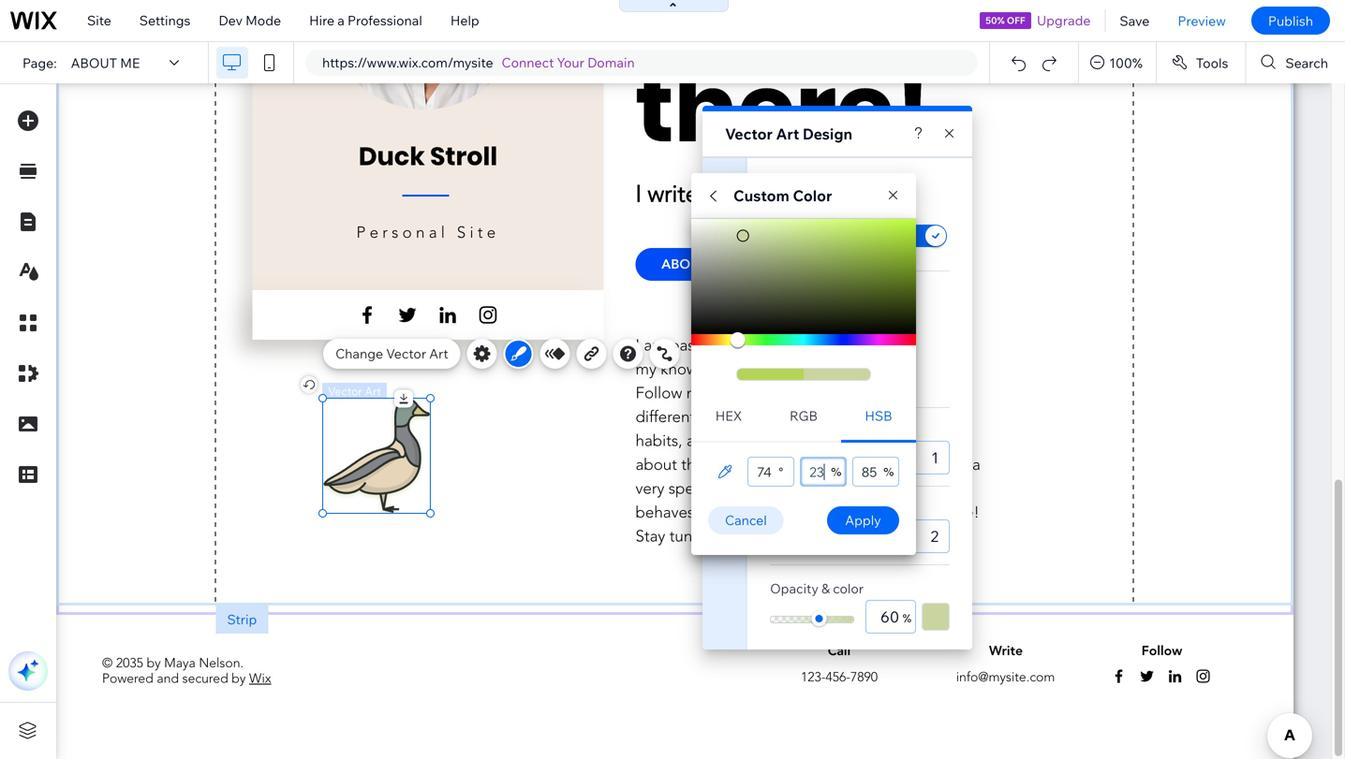 Task type: locate. For each thing, give the bounding box(es) containing it.
publish button
[[1251, 7, 1330, 35]]

search
[[1286, 55, 1328, 71]]

hsb
[[865, 408, 892, 424]]

search button
[[1246, 42, 1345, 83]]

domain
[[587, 54, 635, 71]]

dev mode
[[219, 12, 281, 29]]

save button
[[1106, 0, 1164, 41]]

art right change
[[429, 346, 448, 362]]

save
[[1120, 12, 1150, 29]]

tools
[[1196, 55, 1228, 71]]

rgb
[[790, 408, 818, 424]]

distance (px)
[[770, 422, 850, 439]]

1 horizontal spatial apply
[[845, 512, 881, 529]]

change vector art
[[335, 346, 448, 362]]

apply up color
[[845, 512, 881, 529]]

art
[[776, 125, 799, 143], [429, 346, 448, 362]]

None text field
[[866, 600, 916, 634]]

color
[[793, 186, 832, 205]]

50%
[[986, 15, 1005, 26]]

50% off
[[986, 15, 1025, 26]]

off
[[1007, 15, 1025, 26]]

None number field
[[748, 457, 794, 487], [800, 457, 847, 487], [852, 457, 899, 487], [748, 457, 794, 487], [800, 457, 847, 487], [852, 457, 899, 487]]

1 horizontal spatial art
[[776, 125, 799, 143]]

custom
[[733, 186, 790, 205]]

hire a professional
[[309, 12, 422, 29]]

switch
[[903, 224, 950, 250]]

0 horizontal spatial apply
[[770, 229, 806, 245]]

connect
[[502, 54, 554, 71]]

placeholder text field
[[849, 334, 899, 368]]

preview
[[1178, 12, 1226, 29]]

0 vertical spatial apply
[[770, 229, 806, 245]]

hex
[[715, 408, 742, 424]]

help
[[450, 12, 479, 29]]

custom color
[[733, 186, 832, 205]]

apply for apply
[[845, 512, 881, 529]]

opacity
[[770, 581, 819, 597]]

about me
[[71, 55, 140, 71]]

vector right change
[[386, 346, 426, 362]]

opacity & color
[[770, 581, 864, 597]]

shadow
[[770, 172, 825, 189]]

professional
[[348, 12, 422, 29]]

vector
[[725, 125, 773, 143], [386, 346, 426, 362]]

mode
[[246, 12, 281, 29]]

cancel
[[725, 512, 767, 529]]

None text field
[[888, 441, 950, 475], [888, 520, 950, 554], [888, 441, 950, 475], [888, 520, 950, 554]]

1 vertical spatial vector
[[386, 346, 426, 362]]

art left design
[[776, 125, 799, 143]]

apply
[[770, 229, 806, 245], [845, 512, 881, 529]]

apply down custom color
[[770, 229, 806, 245]]

me
[[120, 55, 140, 71]]

0 vertical spatial art
[[776, 125, 799, 143]]

vector art design
[[725, 125, 853, 143]]

design
[[803, 125, 853, 143]]

&
[[822, 581, 830, 597]]

0 horizontal spatial art
[[429, 346, 448, 362]]

vector up custom on the right top
[[725, 125, 773, 143]]

a
[[337, 12, 345, 29]]

your
[[557, 54, 584, 71]]

1 vertical spatial apply
[[845, 512, 881, 529]]

change
[[335, 346, 383, 362]]

apply inside apply button
[[845, 512, 881, 529]]

0 vertical spatial vector
[[725, 125, 773, 143]]



Task type: vqa. For each thing, say whether or not it's contained in the screenshot.
Pages.
no



Task type: describe. For each thing, give the bounding box(es) containing it.
color
[[833, 581, 864, 597]]

angle
[[770, 289, 806, 305]]

about
[[71, 55, 117, 71]]

apply button
[[827, 507, 899, 535]]

1 vertical spatial art
[[429, 346, 448, 362]]

cancel button
[[708, 507, 784, 535]]

publish
[[1268, 12, 1313, 29]]

dev
[[219, 12, 243, 29]]

apply for apply shadow
[[770, 229, 806, 245]]

0 horizontal spatial vector
[[386, 346, 426, 362]]

site
[[87, 12, 111, 29]]

blur
[[770, 501, 795, 518]]

1 horizontal spatial vector
[[725, 125, 773, 143]]

distance
[[770, 422, 824, 439]]

upgrade
[[1037, 12, 1091, 29]]

(px)
[[827, 422, 850, 439]]

preview button
[[1164, 0, 1240, 41]]

tools button
[[1157, 42, 1245, 83]]

strip
[[227, 612, 257, 628]]

hire
[[309, 12, 335, 29]]

shadow
[[809, 229, 856, 245]]

settings
[[139, 12, 191, 29]]

https://www.wix.com/mysite
[[322, 54, 493, 71]]

https://www.wix.com/mysite connect your domain
[[322, 54, 635, 71]]

100% button
[[1079, 42, 1156, 83]]

100%
[[1109, 55, 1143, 71]]

apply shadow
[[770, 229, 856, 245]]



